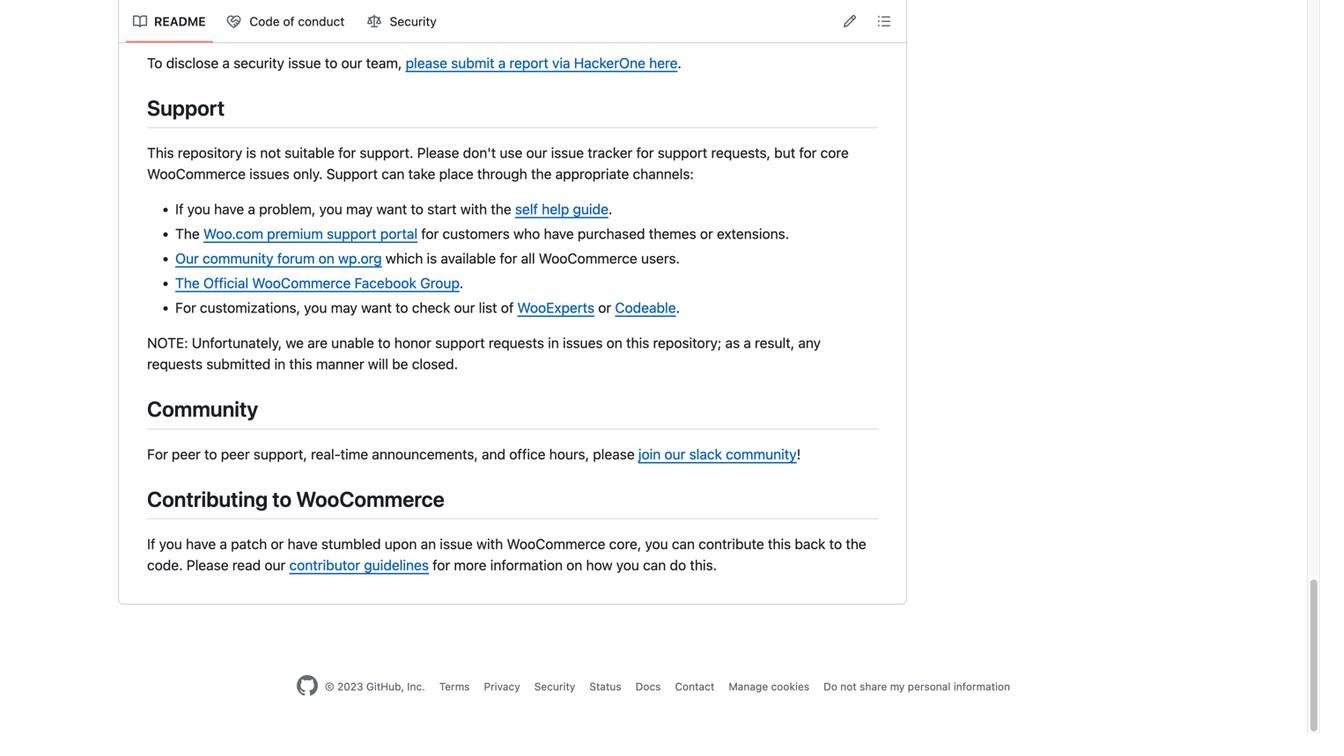 Task type: describe. For each thing, give the bounding box(es) containing it.
1 vertical spatial may
[[331, 300, 357, 316]]

our right join
[[665, 446, 686, 463]]

1 horizontal spatial this
[[626, 335, 649, 352]]

guidelines
[[364, 557, 429, 574]]

support inside if you have a problem, you may want to start with the self help guide . the woo.com premium support portal for customers who have purchased themes or extensions. our community forum on wp.org which is available for all woocommerce users. the official woocommerce facebook group . for customizations, you may want to check our list of wooexperts or codeable .
[[327, 226, 377, 242]]

join
[[638, 446, 661, 463]]

is inside if you have a problem, you may want to start with the self help guide . the woo.com premium support portal for customers who have purchased themes or extensions. our community forum on wp.org which is available for all woocommerce users. the official woocommerce facebook group . for customizations, you may want to check our list of wooexperts or codeable .
[[427, 250, 437, 267]]

this.
[[690, 557, 717, 574]]

appropriate
[[555, 166, 629, 183]]

our inside if you have a problem, you may want to start with the self help guide . the woo.com premium support portal for customers who have purchased themes or extensions. our community forum on wp.org which is available for all woocommerce users. the official woocommerce facebook group . for customizations, you may want to check our list of wooexperts or codeable .
[[454, 300, 475, 316]]

conduct
[[298, 14, 345, 29]]

not inside this repository is not suitable for support. please don't use our issue tracker for support requests, but for core woocommerce issues only. support can take place through the appropriate channels:
[[260, 145, 281, 161]]

for down an at the left of page
[[433, 557, 450, 574]]

official
[[203, 275, 248, 292]]

guide
[[573, 201, 609, 218]]

can inside if you have a patch or have stumbled upon an issue with woocommerce core, you can contribute this back to the code. please read our
[[672, 536, 695, 553]]

contributor guidelines link
[[289, 557, 429, 574]]

code of conduct
[[250, 14, 345, 29]]

list
[[479, 300, 497, 316]]

please submit a report via hackerone here link
[[406, 55, 678, 71]]

to left check
[[396, 300, 408, 316]]

readme link
[[126, 7, 213, 36]]

to up contributing on the left bottom
[[204, 446, 217, 463]]

honor
[[394, 335, 432, 352]]

support,
[[254, 446, 307, 463]]

as
[[725, 335, 740, 352]]

are
[[308, 335, 328, 352]]

2 the from the top
[[175, 275, 200, 292]]

a inside if you have a problem, you may want to start with the self help guide . the woo.com premium support portal for customers who have purchased themes or extensions. our community forum on wp.org which is available for all woocommerce users. the official woocommerce facebook group . for customizations, you may want to check our list of wooexperts or codeable .
[[248, 201, 255, 218]]

2 vertical spatial on
[[567, 557, 583, 574]]

have down contributing on the left bottom
[[186, 536, 216, 553]]

repository;
[[653, 335, 722, 352]]

1 vertical spatial for
[[147, 446, 168, 463]]

contact
[[675, 681, 715, 693]]

all
[[521, 250, 535, 267]]

have up woo.com
[[214, 201, 244, 218]]

the inside if you have a problem, you may want to start with the self help guide . the woo.com premium support portal for customers who have purchased themes or extensions. our community forum on wp.org which is available for all woocommerce users. the official woocommerce facebook group . for customizations, you may want to check our list of wooexperts or codeable .
[[491, 201, 512, 218]]

2 peer from the left
[[221, 446, 250, 463]]

customizations,
[[200, 300, 300, 316]]

self
[[515, 201, 538, 218]]

on inside if you have a problem, you may want to start with the self help guide . the woo.com premium support portal for customers who have purchased themes or extensions. our community forum on wp.org which is available for all woocommerce users. the official woocommerce facebook group . for customizations, you may want to check our list of wooexperts or codeable .
[[319, 250, 335, 267]]

hackerone
[[574, 55, 646, 71]]

community
[[147, 397, 258, 422]]

check
[[412, 300, 450, 316]]

support inside note: unfortunately, we are unable to honor support requests in issues on this repository; as a result, any requests submitted in this manner will be closed.
[[435, 335, 485, 352]]

tracker
[[588, 145, 633, 161]]

and
[[482, 446, 506, 463]]

forum
[[277, 250, 315, 267]]

inc.
[[407, 681, 425, 693]]

if you have a problem, you may want to start with the self help guide . the woo.com premium support portal for customers who have purchased themes or extensions. our community forum on wp.org which is available for all woocommerce users. the official woocommerce facebook group . for customizations, you may want to check our list of wooexperts or codeable .
[[175, 201, 789, 316]]

result,
[[755, 335, 795, 352]]

office
[[509, 446, 546, 463]]

start
[[427, 201, 457, 218]]

through
[[477, 166, 527, 183]]

facebook
[[355, 275, 417, 292]]

0 horizontal spatial information
[[490, 557, 563, 574]]

contribute
[[699, 536, 764, 553]]

issues inside note: unfortunately, we are unable to honor support requests in issues on this repository; as a result, any requests submitted in this manner will be closed.
[[563, 335, 603, 352]]

will
[[368, 356, 388, 373]]

0 horizontal spatial security
[[246, 6, 326, 30]]

1 the from the top
[[175, 226, 200, 242]]

to down the conduct
[[325, 55, 338, 71]]

users.
[[641, 250, 680, 267]]

code of conduct image
[[227, 15, 241, 29]]

if you have a patch or have stumbled upon an issue with woocommerce core, you can contribute this back to the code. please read our
[[147, 536, 867, 574]]

woo.com premium support portal link
[[203, 226, 418, 242]]

1 horizontal spatial or
[[598, 300, 612, 316]]

please inside if you have a patch or have stumbled upon an issue with woocommerce core, you can contribute this back to the code. please read our
[[187, 557, 229, 574]]

but
[[774, 145, 796, 161]]

terms
[[439, 681, 470, 693]]

do not share my personal information
[[824, 681, 1010, 693]]

to disclose a security issue to our team, please submit a report via hackerone here .
[[147, 55, 682, 71]]

outline image
[[877, 14, 891, 28]]

status
[[590, 681, 622, 693]]

woocommerce inside this repository is not suitable for support. please don't use our issue tracker for support requests, but for core woocommerce issues only. support can take place through the appropriate channels:
[[147, 166, 246, 183]]

edit file image
[[843, 14, 857, 28]]

not inside button
[[841, 681, 857, 693]]

only.
[[293, 166, 323, 183]]

security link for 'privacy' link
[[534, 681, 576, 693]]

extensions.
[[717, 226, 789, 242]]

help
[[542, 201, 569, 218]]

privacy
[[484, 681, 520, 693]]

issues inside this repository is not suitable for support. please don't use our issue tracker for support requests, but for core woocommerce issues only. support can take place through the appropriate channels:
[[249, 166, 290, 183]]

cookies
[[771, 681, 810, 693]]

upon
[[385, 536, 417, 553]]

0 vertical spatial or
[[700, 226, 713, 242]]

1 vertical spatial in
[[274, 356, 286, 373]]

customers
[[443, 226, 510, 242]]

channels:
[[633, 166, 694, 183]]

1 vertical spatial community
[[726, 446, 797, 463]]

woocommerce down purchased
[[539, 250, 638, 267]]

our left team,
[[341, 55, 362, 71]]

with inside if you have a problem, you may want to start with the self help guide . the woo.com premium support portal for customers who have purchased themes or extensions. our community forum on wp.org which is available for all woocommerce users. the official woocommerce facebook group . for customizations, you may want to check our list of wooexperts or codeable .
[[460, 201, 487, 218]]

portal
[[380, 226, 418, 242]]

which
[[386, 250, 423, 267]]

can inside this repository is not suitable for support. please don't use our issue tracker for support requests, but for core woocommerce issues only. support can take place through the appropriate channels:
[[382, 166, 405, 183]]

slack
[[689, 446, 722, 463]]

a inside note: unfortunately, we are unable to honor support requests in issues on this repository; as a result, any requests submitted in this manner will be closed.
[[744, 335, 751, 352]]

0 vertical spatial in
[[548, 335, 559, 352]]

don't
[[463, 145, 496, 161]]

premium
[[267, 226, 323, 242]]

0 vertical spatial may
[[346, 201, 373, 218]]

do
[[824, 681, 838, 693]]

manner
[[316, 356, 364, 373]]

our
[[175, 250, 199, 267]]

. up repository;
[[676, 300, 680, 316]]

to left start
[[411, 201, 424, 218]]

have up contributor
[[288, 536, 318, 553]]

available
[[441, 250, 496, 267]]

for inside if you have a problem, you may want to start with the self help guide . the woo.com premium support portal for customers who have purchased themes or extensions. our community forum on wp.org which is available for all woocommerce users. the official woocommerce facebook group . for customizations, you may want to check our list of wooexperts or codeable .
[[175, 300, 196, 316]]

support inside this repository is not suitable for support. please don't use our issue tracker for support requests, but for core woocommerce issues only. support can take place through the appropriate channels:
[[326, 166, 378, 183]]

you down the official woocommerce facebook group link
[[304, 300, 327, 316]]

please inside this repository is not suitable for support. please don't use our issue tracker for support requests, but for core woocommerce issues only. support can take place through the appropriate channels:
[[417, 145, 459, 161]]

repository
[[178, 145, 242, 161]]

issue inside if you have a patch or have stumbled upon an issue with woocommerce core, you can contribute this back to the code. please read our
[[440, 536, 473, 553]]

wooexperts
[[518, 300, 595, 316]]

woocommerce inside if you have a patch or have stumbled upon an issue with woocommerce core, you can contribute this back to the code. please read our
[[507, 536, 606, 553]]

how
[[586, 557, 613, 574]]

contributing to woocommerce
[[147, 487, 445, 512]]

who
[[514, 226, 540, 242]]

for peer to peer support, real-time announcements, and office hours, please join our slack community !
[[147, 446, 801, 463]]

1 vertical spatial requests
[[147, 356, 203, 373]]

read
[[232, 557, 261, 574]]

you up woo.com
[[187, 201, 210, 218]]

patch
[[231, 536, 267, 553]]

woo.com
[[203, 226, 263, 242]]

github,
[[366, 681, 404, 693]]

0 vertical spatial want
[[376, 201, 407, 218]]

contact link
[[675, 681, 715, 693]]

of inside list
[[283, 14, 295, 29]]

codeable link
[[615, 300, 676, 316]]

!
[[797, 446, 801, 463]]

2 horizontal spatial security
[[534, 681, 576, 693]]

this
[[147, 145, 174, 161]]

disclose
[[166, 55, 219, 71]]



Task type: vqa. For each thing, say whether or not it's contained in the screenshot.
leftmost Security
yes



Task type: locate. For each thing, give the bounding box(es) containing it.
to inside if you have a patch or have stumbled upon an issue with woocommerce core, you can contribute this back to the code. please read our
[[829, 536, 842, 553]]

1 horizontal spatial issues
[[563, 335, 603, 352]]

for up note:
[[175, 300, 196, 316]]

the
[[175, 226, 200, 242], [175, 275, 200, 292]]

woocommerce down repository
[[147, 166, 246, 183]]

a inside if you have a patch or have stumbled upon an issue with woocommerce core, you can contribute this back to the code. please read our
[[220, 536, 227, 553]]

can down support.
[[382, 166, 405, 183]]

is up group
[[427, 250, 437, 267]]

1 horizontal spatial issue
[[440, 536, 473, 553]]

0 vertical spatial not
[[260, 145, 281, 161]]

issues
[[330, 6, 392, 30]]

2023
[[337, 681, 363, 693]]

0 horizontal spatial this
[[289, 356, 312, 373]]

wooexperts link
[[518, 300, 595, 316]]

support up closed.
[[435, 335, 485, 352]]

core,
[[609, 536, 642, 553]]

1 vertical spatial not
[[841, 681, 857, 693]]

our left list in the left top of the page
[[454, 300, 475, 316]]

the left self at the left
[[491, 201, 512, 218]]

1 vertical spatial the
[[175, 275, 200, 292]]

real-
[[311, 446, 341, 463]]

to inside note: unfortunately, we are unable to honor support requests in issues on this repository; as a result, any requests submitted in this manner will be closed.
[[378, 335, 391, 352]]

wp.org
[[338, 250, 382, 267]]

0 vertical spatial security link
[[360, 7, 445, 36]]

0 vertical spatial is
[[246, 145, 256, 161]]

with up contributor guidelines for more information on how you can do this.
[[477, 536, 503, 553]]

peer down community
[[172, 446, 201, 463]]

1 horizontal spatial on
[[567, 557, 583, 574]]

have
[[214, 201, 244, 218], [544, 226, 574, 242], [186, 536, 216, 553], [288, 536, 318, 553]]

2 horizontal spatial can
[[672, 536, 695, 553]]

support
[[658, 145, 708, 161], [327, 226, 377, 242], [435, 335, 485, 352]]

of right list in the left top of the page
[[501, 300, 514, 316]]

to up will
[[378, 335, 391, 352]]

for
[[175, 300, 196, 316], [147, 446, 168, 463]]

0 horizontal spatial of
[[283, 14, 295, 29]]

issue down code of conduct
[[288, 55, 321, 71]]

2 vertical spatial issue
[[440, 536, 473, 553]]

1 vertical spatial support
[[327, 226, 377, 242]]

issue up appropriate
[[551, 145, 584, 161]]

with inside if you have a patch or have stumbled upon an issue with woocommerce core, you can contribute this back to the code. please read our
[[477, 536, 503, 553]]

0 vertical spatial of
[[283, 14, 295, 29]]

this down we
[[289, 356, 312, 373]]

community inside if you have a problem, you may want to start with the self help guide . the woo.com premium support portal for customers who have purchased themes or extensions. our community forum on wp.org which is available for all woocommerce users. the official woocommerce facebook group . for customizations, you may want to check our list of wooexperts or codeable .
[[203, 250, 274, 267]]

2 vertical spatial support
[[435, 335, 485, 352]]

unfortunately,
[[192, 335, 282, 352]]

the inside if you have a patch or have stumbled upon an issue with woocommerce core, you can contribute this back to the code. please read our
[[846, 536, 867, 553]]

place
[[439, 166, 474, 183]]

a left the report
[[498, 55, 506, 71]]

core
[[821, 145, 849, 161]]

an
[[421, 536, 436, 553]]

if inside if you have a patch or have stumbled upon an issue with woocommerce core, you can contribute this back to the code. please read our
[[147, 536, 155, 553]]

or left codeable
[[598, 300, 612, 316]]

law image
[[367, 15, 381, 29]]

support up channels:
[[658, 145, 708, 161]]

please
[[417, 145, 459, 161], [187, 557, 229, 574]]

community right slack
[[726, 446, 797, 463]]

code.
[[147, 557, 183, 574]]

manage
[[729, 681, 768, 693]]

0 vertical spatial support
[[658, 145, 708, 161]]

1 horizontal spatial for
[[175, 300, 196, 316]]

1 horizontal spatial please
[[417, 145, 459, 161]]

or right themes
[[700, 226, 713, 242]]

1 vertical spatial or
[[598, 300, 612, 316]]

community down woo.com
[[203, 250, 274, 267]]

in right submitted
[[274, 356, 286, 373]]

1 vertical spatial the
[[491, 201, 512, 218]]

issues down wooexperts "link"
[[563, 335, 603, 352]]

security link for code of conduct link
[[360, 7, 445, 36]]

you down the core, at bottom left
[[616, 557, 639, 574]]

you up "code." at the left bottom of page
[[159, 536, 182, 553]]

. up purchased
[[609, 201, 613, 218]]

2 horizontal spatial or
[[700, 226, 713, 242]]

0 vertical spatial issue
[[288, 55, 321, 71]]

please up the take
[[417, 145, 459, 161]]

0 horizontal spatial support
[[147, 96, 225, 120]]

information inside do not share my personal information button
[[954, 681, 1010, 693]]

support up wp.org
[[327, 226, 377, 242]]

2 vertical spatial can
[[643, 557, 666, 574]]

in down wooexperts "link"
[[548, 335, 559, 352]]

support.
[[360, 145, 413, 161]]

security link up the to disclose a security issue to our team, please submit a report via hackerone here .
[[360, 7, 445, 36]]

0 vertical spatial please
[[417, 145, 459, 161]]

0 vertical spatial with
[[460, 201, 487, 218]]

0 horizontal spatial is
[[246, 145, 256, 161]]

1 vertical spatial please
[[187, 557, 229, 574]]

community
[[203, 250, 274, 267], [726, 446, 797, 463]]

problem,
[[259, 201, 316, 218]]

issue inside this repository is not suitable for support. please don't use our issue tracker for support requests, but for core woocommerce issues only. support can take place through the appropriate channels:
[[551, 145, 584, 161]]

woocommerce down the forum
[[252, 275, 351, 292]]

requests down list in the left top of the page
[[489, 335, 544, 352]]

have down the self help guide link
[[544, 226, 574, 242]]

0 vertical spatial can
[[382, 166, 405, 183]]

1 vertical spatial this
[[289, 356, 312, 373]]

2 horizontal spatial on
[[607, 335, 623, 352]]

security
[[234, 55, 284, 71]]

of
[[283, 14, 295, 29], [501, 300, 514, 316]]

or right patch
[[271, 536, 284, 553]]

submit
[[451, 55, 495, 71]]

issues left only.
[[249, 166, 290, 183]]

to
[[325, 55, 338, 71], [411, 201, 424, 218], [396, 300, 408, 316], [378, 335, 391, 352], [204, 446, 217, 463], [272, 487, 292, 512], [829, 536, 842, 553]]

0 horizontal spatial issues
[[249, 166, 290, 183]]

to down support, on the bottom left of page
[[272, 487, 292, 512]]

0 horizontal spatial issue
[[288, 55, 321, 71]]

if inside if you have a problem, you may want to start with the self help guide . the woo.com premium support portal for customers who have purchased themes or extensions. our community forum on wp.org which is available for all woocommerce users. the official woocommerce facebook group . for customizations, you may want to check our list of wooexperts or codeable .
[[175, 201, 184, 218]]

1 vertical spatial information
[[954, 681, 1010, 693]]

this inside if you have a patch or have stumbled upon an issue with woocommerce core, you can contribute this back to the code. please read our
[[768, 536, 791, 553]]

on inside note: unfortunately, we are unable to honor support requests in issues on this repository; as a result, any requests submitted in this manner will be closed.
[[607, 335, 623, 352]]

reporting security issues
[[147, 6, 392, 30]]

this down codeable
[[626, 335, 649, 352]]

0 vertical spatial information
[[490, 557, 563, 574]]

1 horizontal spatial requests
[[489, 335, 544, 352]]

0 vertical spatial requests
[[489, 335, 544, 352]]

do not share my personal information button
[[824, 679, 1010, 695]]

docs
[[636, 681, 661, 693]]

for right suitable
[[338, 145, 356, 161]]

can left do at the right of the page
[[643, 557, 666, 574]]

hours,
[[549, 446, 589, 463]]

requests
[[489, 335, 544, 352], [147, 356, 203, 373]]

you up woo.com premium support portal link
[[319, 201, 342, 218]]

0 horizontal spatial support
[[327, 226, 377, 242]]

of inside if you have a problem, you may want to start with the self help guide . the woo.com premium support portal for customers who have purchased themes or extensions. our community forum on wp.org which is available for all woocommerce users. the official woocommerce facebook group . for customizations, you may want to check our list of wooexperts or codeable .
[[501, 300, 514, 316]]

purchased
[[578, 226, 645, 242]]

security inside list
[[390, 14, 437, 29]]

may up wp.org
[[346, 201, 373, 218]]

the right back
[[846, 536, 867, 553]]

2 horizontal spatial support
[[658, 145, 708, 161]]

for up channels:
[[636, 145, 654, 161]]

want down facebook
[[361, 300, 392, 316]]

this left back
[[768, 536, 791, 553]]

of right code
[[283, 14, 295, 29]]

0 vertical spatial on
[[319, 250, 335, 267]]

support down disclose
[[147, 96, 225, 120]]

book image
[[133, 15, 147, 29]]

a up woo.com
[[248, 201, 255, 218]]

docs link
[[636, 681, 661, 693]]

0 vertical spatial support
[[147, 96, 225, 120]]

0 vertical spatial issues
[[249, 166, 290, 183]]

on up the official woocommerce facebook group link
[[319, 250, 335, 267]]

may up "unable"
[[331, 300, 357, 316]]

you
[[187, 201, 210, 218], [319, 201, 342, 218], [304, 300, 327, 316], [159, 536, 182, 553], [645, 536, 668, 553], [616, 557, 639, 574]]

1 horizontal spatial security
[[390, 14, 437, 29]]

1 horizontal spatial of
[[501, 300, 514, 316]]

1 vertical spatial if
[[147, 536, 155, 553]]

the inside this repository is not suitable for support. please don't use our issue tracker for support requests, but for core woocommerce issues only. support can take place through the appropriate channels:
[[531, 166, 552, 183]]

code of conduct link
[[220, 7, 353, 36]]

do
[[670, 557, 686, 574]]

1 horizontal spatial information
[[954, 681, 1010, 693]]

1 horizontal spatial support
[[435, 335, 485, 352]]

2 vertical spatial this
[[768, 536, 791, 553]]

1 vertical spatial support
[[326, 166, 378, 183]]

the down the our
[[175, 275, 200, 292]]

2 horizontal spatial issue
[[551, 145, 584, 161]]

may
[[346, 201, 373, 218], [331, 300, 357, 316]]

0 horizontal spatial security link
[[360, 7, 445, 36]]

1 horizontal spatial security link
[[534, 681, 576, 693]]

with up customers
[[460, 201, 487, 218]]

0 horizontal spatial for
[[147, 446, 168, 463]]

our inside if you have a patch or have stumbled upon an issue with woocommerce core, you can contribute this back to the code. please read our
[[265, 557, 286, 574]]

© 2023 github, inc.
[[325, 681, 425, 693]]

back
[[795, 536, 826, 553]]

if up "code." at the left bottom of page
[[147, 536, 155, 553]]

want
[[376, 201, 407, 218], [361, 300, 392, 316]]

1 horizontal spatial is
[[427, 250, 437, 267]]

team,
[[366, 55, 402, 71]]

list
[[126, 7, 445, 36]]

1 horizontal spatial please
[[593, 446, 635, 463]]

for down start
[[421, 226, 439, 242]]

time
[[341, 446, 368, 463]]

you right the core, at bottom left
[[645, 536, 668, 553]]

peer left support, on the bottom left of page
[[221, 446, 250, 463]]

the up the our
[[175, 226, 200, 242]]

1 horizontal spatial community
[[726, 446, 797, 463]]

1 vertical spatial on
[[607, 335, 623, 352]]

issue
[[288, 55, 321, 71], [551, 145, 584, 161], [440, 536, 473, 553]]

our community forum on wp.org link
[[175, 250, 382, 267]]

homepage image
[[297, 676, 318, 697]]

join our slack community link
[[638, 446, 797, 463]]

manage cookies
[[729, 681, 810, 693]]

please right team,
[[406, 55, 447, 71]]

2 vertical spatial or
[[271, 536, 284, 553]]

a left security
[[222, 55, 230, 71]]

or inside if you have a patch or have stumbled upon an issue with woocommerce core, you can contribute this back to the code. please read our
[[271, 536, 284, 553]]

on down codeable
[[607, 335, 623, 352]]

0 horizontal spatial please
[[187, 557, 229, 574]]

want up portal at the left
[[376, 201, 407, 218]]

the up help on the left of the page
[[531, 166, 552, 183]]

a
[[222, 55, 230, 71], [498, 55, 506, 71], [248, 201, 255, 218], [744, 335, 751, 352], [220, 536, 227, 553]]

support inside this repository is not suitable for support. please don't use our issue tracker for support requests, but for core woocommerce issues only. support can take place through the appropriate channels:
[[658, 145, 708, 161]]

suitable
[[285, 145, 335, 161]]

0 vertical spatial community
[[203, 250, 274, 267]]

a right as
[[744, 335, 751, 352]]

2 horizontal spatial this
[[768, 536, 791, 553]]

requests,
[[711, 145, 771, 161]]

status link
[[590, 681, 622, 693]]

1 vertical spatial issues
[[563, 335, 603, 352]]

to
[[147, 55, 162, 71]]

0 horizontal spatial community
[[203, 250, 274, 267]]

1 horizontal spatial if
[[175, 201, 184, 218]]

. down available
[[460, 275, 464, 292]]

privacy link
[[484, 681, 520, 693]]

requests down note:
[[147, 356, 203, 373]]

1 vertical spatial can
[[672, 536, 695, 553]]

codeable
[[615, 300, 676, 316]]

information right more
[[490, 557, 563, 574]]

if
[[175, 201, 184, 218], [147, 536, 155, 553]]

here
[[649, 55, 678, 71]]

0 horizontal spatial requests
[[147, 356, 203, 373]]

on
[[319, 250, 335, 267], [607, 335, 623, 352], [567, 557, 583, 574]]

readme
[[154, 14, 206, 29]]

our inside this repository is not suitable for support. please don't use our issue tracker for support requests, but for core woocommerce issues only. support can take place through the appropriate channels:
[[526, 145, 547, 161]]

information right 'personal'
[[954, 681, 1010, 693]]

can up do at the right of the page
[[672, 536, 695, 553]]

if up the our
[[175, 201, 184, 218]]

if for if you have a problem, you may want to start with the self help guide . the woo.com premium support portal for customers who have purchased themes or extensions. our community forum on wp.org which is available for all woocommerce users. the official woocommerce facebook group . for customizations, you may want to check our list of wooexperts or codeable .
[[175, 201, 184, 218]]

a left patch
[[220, 536, 227, 553]]

1 peer from the left
[[172, 446, 201, 463]]

please
[[406, 55, 447, 71], [593, 446, 635, 463]]

is inside this repository is not suitable for support. please don't use our issue tracker for support requests, but for core woocommerce issues only. support can take place through the appropriate channels:
[[246, 145, 256, 161]]

0 vertical spatial for
[[175, 300, 196, 316]]

1 vertical spatial issue
[[551, 145, 584, 161]]

. right hackerone
[[678, 55, 682, 71]]

security link left status
[[534, 681, 576, 693]]

report
[[510, 55, 549, 71]]

our right read
[[265, 557, 286, 574]]

woocommerce down time
[[296, 487, 445, 512]]

.
[[678, 55, 682, 71], [609, 201, 613, 218], [460, 275, 464, 292], [676, 300, 680, 316]]

on left how
[[567, 557, 583, 574]]

the
[[531, 166, 552, 183], [491, 201, 512, 218], [846, 536, 867, 553]]

unable
[[331, 335, 374, 352]]

announcements,
[[372, 446, 478, 463]]

©
[[325, 681, 334, 693]]

1 horizontal spatial support
[[326, 166, 378, 183]]

0 vertical spatial this
[[626, 335, 649, 352]]

2 vertical spatial the
[[846, 536, 867, 553]]

0 horizontal spatial can
[[382, 166, 405, 183]]

submitted
[[206, 356, 271, 373]]

list containing readme
[[126, 7, 445, 36]]

for right but
[[799, 145, 817, 161]]

0 vertical spatial please
[[406, 55, 447, 71]]

is right repository
[[246, 145, 256, 161]]

support down support.
[[326, 166, 378, 183]]

issue up more
[[440, 536, 473, 553]]

0 horizontal spatial peer
[[172, 446, 201, 463]]

1 vertical spatial security link
[[534, 681, 576, 693]]

for left the all
[[500, 250, 517, 267]]

1 vertical spatial want
[[361, 300, 392, 316]]

closed.
[[412, 356, 458, 373]]

our right the use
[[526, 145, 547, 161]]

code
[[250, 14, 280, 29]]

0 horizontal spatial if
[[147, 536, 155, 553]]

for down community
[[147, 446, 168, 463]]

1 horizontal spatial in
[[548, 335, 559, 352]]

not right do
[[841, 681, 857, 693]]

to right back
[[829, 536, 842, 553]]

my
[[890, 681, 905, 693]]

0 horizontal spatial the
[[491, 201, 512, 218]]

1 horizontal spatial the
[[531, 166, 552, 183]]

1 horizontal spatial can
[[643, 557, 666, 574]]

0 horizontal spatial on
[[319, 250, 335, 267]]

1 horizontal spatial not
[[841, 681, 857, 693]]

0 horizontal spatial in
[[274, 356, 286, 373]]

0 vertical spatial if
[[175, 201, 184, 218]]

1 horizontal spatial peer
[[221, 446, 250, 463]]

woocommerce up how
[[507, 536, 606, 553]]

take
[[408, 166, 436, 183]]

2 horizontal spatial the
[[846, 536, 867, 553]]

this
[[626, 335, 649, 352], [289, 356, 312, 373], [768, 536, 791, 553]]

more
[[454, 557, 487, 574]]

can
[[382, 166, 405, 183], [672, 536, 695, 553], [643, 557, 666, 574]]

please left join
[[593, 446, 635, 463]]

1 vertical spatial is
[[427, 250, 437, 267]]

if for if you have a patch or have stumbled upon an issue with woocommerce core, you can contribute this back to the code. please read our
[[147, 536, 155, 553]]

please left read
[[187, 557, 229, 574]]



